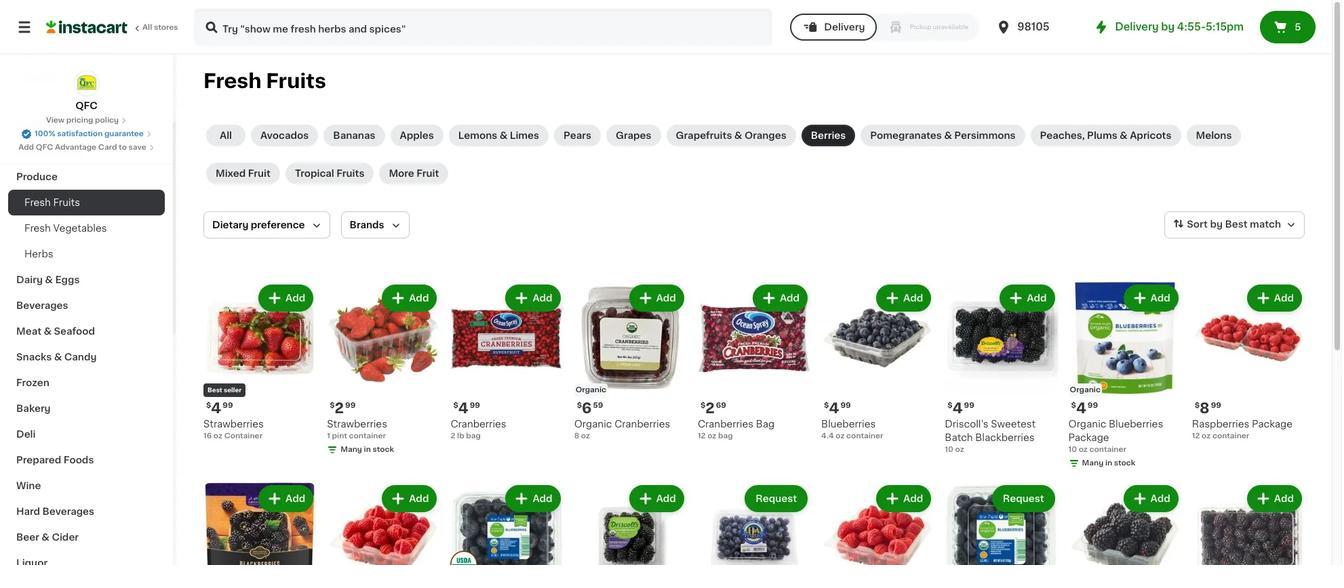 Task type: vqa. For each thing, say whether or not it's contained in the screenshot.


Task type: locate. For each thing, give the bounding box(es) containing it.
raspberries package 12 oz container
[[1192, 420, 1293, 440]]

$ 4 99 down 'best seller' on the left of the page
[[206, 402, 233, 416]]

1 vertical spatial 8
[[574, 433, 579, 440]]

16
[[203, 433, 212, 440]]

frozen link
[[8, 370, 165, 396]]

$ 4 99 for cranberries
[[453, 402, 480, 416]]

oz inside the blueberries 4.4 oz container
[[836, 433, 845, 440]]

2 $ 4 99 from the left
[[453, 402, 480, 416]]

0 horizontal spatial blueberries
[[821, 420, 876, 429]]

& left the limes
[[500, 131, 508, 140]]

99 for raspberries
[[1211, 402, 1221, 410]]

$ 4 99 up organic blueberries package 10 oz container
[[1071, 402, 1098, 416]]

99
[[223, 402, 233, 410], [345, 402, 356, 410], [470, 402, 480, 410], [841, 402, 851, 410], [964, 402, 974, 410], [1088, 402, 1098, 410], [1211, 402, 1221, 410]]

2 horizontal spatial fruits
[[337, 169, 364, 178]]

4
[[211, 402, 221, 416], [458, 402, 468, 416], [829, 402, 839, 416], [953, 402, 963, 416], [1076, 402, 1086, 416]]

1 vertical spatial by
[[1210, 220, 1223, 229]]

fresh
[[203, 71, 261, 91], [24, 198, 51, 208], [24, 224, 51, 233]]

cranberries for 2
[[698, 420, 754, 429]]

$ 4 99 for strawberries
[[206, 402, 233, 416]]

sweetest
[[991, 420, 1036, 429]]

fresh fruits up avocados
[[203, 71, 326, 91]]

69
[[716, 402, 726, 410]]

1 horizontal spatial blueberries
[[1109, 420, 1163, 429]]

0 vertical spatial best
[[1225, 220, 1248, 229]]

guarantee
[[104, 130, 144, 138]]

2
[[335, 402, 344, 416], [705, 402, 715, 416], [451, 433, 455, 440]]

1 horizontal spatial in
[[1105, 460, 1112, 467]]

many in stock
[[341, 446, 394, 454], [1082, 460, 1136, 467]]

$ 4 99
[[206, 402, 233, 416], [453, 402, 480, 416], [824, 402, 851, 416], [948, 402, 974, 416], [1071, 402, 1098, 416]]

many in stock for 4
[[1082, 460, 1136, 467]]

0 horizontal spatial all
[[142, 24, 152, 31]]

2 10 from the left
[[1069, 446, 1077, 454]]

best inside field
[[1225, 220, 1248, 229]]

& right meat
[[44, 327, 52, 336]]

0 horizontal spatial request button
[[746, 487, 806, 512]]

2 strawberries from the left
[[327, 420, 387, 429]]

container inside organic blueberries package 10 oz container
[[1090, 446, 1126, 454]]

organic blueberries package 10 oz container
[[1069, 420, 1163, 454]]

1 strawberries from the left
[[203, 420, 264, 429]]

2 horizontal spatial cranberries
[[698, 420, 754, 429]]

0 horizontal spatial by
[[1161, 22, 1175, 32]]

None search field
[[194, 8, 773, 46]]

1 horizontal spatial request button
[[993, 487, 1054, 512]]

many in stock down organic blueberries package 10 oz container
[[1082, 460, 1136, 467]]

5 99 from the left
[[964, 402, 974, 410]]

stock down strawberries 1 pint container
[[373, 446, 394, 454]]

2 $ from the left
[[330, 402, 335, 410]]

1 4 from the left
[[211, 402, 221, 416]]

grapefruits & oranges link
[[666, 125, 796, 146]]

1 vertical spatial in
[[1105, 460, 1112, 467]]

driscoll's
[[945, 420, 989, 429]]

1 horizontal spatial stock
[[1114, 460, 1136, 467]]

99 up driscoll's
[[964, 402, 974, 410]]

2 12 from the left
[[1192, 433, 1200, 440]]

2 99 from the left
[[345, 402, 356, 410]]

bakery
[[16, 404, 51, 414]]

more fruit
[[389, 169, 439, 178]]

1 horizontal spatial many
[[1082, 460, 1104, 467]]

1 horizontal spatial 2
[[451, 433, 455, 440]]

1 horizontal spatial bag
[[718, 433, 733, 440]]

99 up strawberries 1 pint container
[[345, 402, 356, 410]]

cranberries for 4
[[451, 420, 506, 429]]

0 horizontal spatial package
[[1069, 434, 1109, 443]]

12 down $ 2 69
[[698, 433, 706, 440]]

meat & seafood link
[[8, 319, 165, 345]]

thanksgiving link
[[8, 138, 165, 164]]

product group
[[203, 282, 316, 442], [327, 282, 440, 459], [451, 282, 563, 442], [574, 282, 687, 442], [698, 282, 811, 442], [821, 282, 934, 442], [945, 282, 1058, 456], [1069, 282, 1181, 472], [1192, 282, 1305, 442], [203, 483, 316, 566], [327, 483, 440, 566], [451, 483, 563, 566], [574, 483, 687, 566], [698, 483, 811, 566], [821, 483, 934, 566], [945, 483, 1058, 566], [1069, 483, 1181, 566], [1192, 483, 1305, 566]]

limes
[[510, 131, 539, 140]]

container inside raspberries package 12 oz container
[[1213, 433, 1249, 440]]

all left stores on the top left of page
[[142, 24, 152, 31]]

by inside delivery by 4:55-5:15pm link
[[1161, 22, 1175, 32]]

1 vertical spatial beverages
[[42, 507, 94, 517]]

driscoll's sweetest batch blackberries 10 oz
[[945, 420, 1036, 454]]

pomegranates & persimmons link
[[861, 125, 1025, 146]]

prepared foods link
[[8, 448, 165, 473]]

strawberries up container
[[203, 420, 264, 429]]

1 horizontal spatial fruit
[[417, 169, 439, 178]]

1 12 from the left
[[698, 433, 706, 440]]

stores
[[154, 24, 178, 31]]

2 for cranberries bag
[[705, 402, 715, 416]]

oranges
[[745, 131, 787, 140]]

many in stock down strawberries 1 pint container
[[341, 446, 394, 454]]

0 horizontal spatial fruits
[[53, 198, 80, 208]]

all up 'mixed'
[[220, 131, 232, 140]]

0 horizontal spatial 10
[[945, 446, 953, 454]]

0 vertical spatial by
[[1161, 22, 1175, 32]]

4 for cranberries
[[458, 402, 468, 416]]

0 vertical spatial in
[[364, 446, 371, 454]]

prepared foods
[[16, 456, 94, 465]]

delivery for delivery by 4:55-5:15pm
[[1115, 22, 1159, 32]]

more
[[389, 169, 414, 178]]

0 horizontal spatial best
[[208, 387, 222, 394]]

fruits up fresh vegetables
[[53, 198, 80, 208]]

1 $ 4 99 from the left
[[206, 402, 233, 416]]

4 99 from the left
[[841, 402, 851, 410]]

beverages down dairy & eggs
[[16, 301, 68, 311]]

0 horizontal spatial bag
[[466, 433, 481, 440]]

beer & cider
[[16, 533, 79, 543]]

blueberries inside organic blueberries package 10 oz container
[[1109, 420, 1163, 429]]

1 horizontal spatial many in stock
[[1082, 460, 1136, 467]]

fresh for fresh fruits "link"
[[24, 198, 51, 208]]

12 down raspberries
[[1192, 433, 1200, 440]]

4 $ 4 99 from the left
[[948, 402, 974, 416]]

melons
[[1196, 131, 1232, 140]]

container inside the blueberries 4.4 oz container
[[846, 433, 883, 440]]

recipes link
[[8, 113, 165, 138]]

fruits right "tropical"
[[337, 169, 364, 178]]

100%
[[35, 130, 55, 138]]

1 horizontal spatial request
[[1003, 495, 1044, 504]]

3 4 from the left
[[829, 402, 839, 416]]

tropical fruits
[[295, 169, 364, 178]]

5 button
[[1260, 11, 1316, 43]]

organic inside organic blueberries package 10 oz container
[[1069, 420, 1106, 429]]

$ inside $ 2 99
[[330, 402, 335, 410]]

2 inside cranberries 2 lb bag
[[451, 433, 455, 440]]

many down pint
[[341, 446, 362, 454]]

qfc down 100%
[[36, 144, 53, 151]]

many down organic blueberries package 10 oz container
[[1082, 460, 1104, 467]]

fruits inside "link"
[[53, 198, 80, 208]]

blueberries 4.4 oz container
[[821, 420, 883, 440]]

6
[[582, 402, 592, 416]]

$ 4 99 up driscoll's
[[948, 402, 974, 416]]

1 fruit from the left
[[248, 169, 271, 178]]

0 horizontal spatial stock
[[373, 446, 394, 454]]

2 vertical spatial fruits
[[53, 198, 80, 208]]

$ 4 99 up cranberries 2 lb bag
[[453, 402, 480, 416]]

fruit for more fruit
[[417, 169, 439, 178]]

fresh vegetables link
[[8, 216, 165, 241]]

4 for driscoll's
[[953, 402, 963, 416]]

$ inside $ 2 69
[[700, 402, 705, 410]]

4 4 from the left
[[953, 402, 963, 416]]

& for seafood
[[44, 327, 52, 336]]

3 99 from the left
[[470, 402, 480, 410]]

& left candy
[[54, 353, 62, 362]]

0 vertical spatial fruits
[[266, 71, 326, 91]]

delivery
[[1115, 22, 1159, 32], [824, 22, 865, 32]]

1 horizontal spatial delivery
[[1115, 22, 1159, 32]]

0 horizontal spatial 2
[[335, 402, 344, 416]]

&
[[500, 131, 508, 140], [734, 131, 742, 140], [944, 131, 952, 140], [1120, 131, 1128, 140], [45, 275, 53, 285], [44, 327, 52, 336], [54, 353, 62, 362], [42, 533, 50, 543]]

$ left 69
[[700, 402, 705, 410]]

99 up cranberries 2 lb bag
[[470, 402, 480, 410]]

2 left 69
[[705, 402, 715, 416]]

qfc
[[75, 101, 97, 111], [36, 144, 53, 151]]

apples
[[400, 131, 434, 140]]

0 vertical spatial all
[[142, 24, 152, 31]]

7 99 from the left
[[1211, 402, 1221, 410]]

$ 6 59
[[577, 402, 603, 416]]

in for 4
[[1105, 460, 1112, 467]]

4 $ from the left
[[577, 402, 582, 410]]

1 bag from the left
[[466, 433, 481, 440]]

$ up 1
[[330, 402, 335, 410]]

many for 2
[[341, 446, 362, 454]]

beer
[[16, 533, 39, 543]]

many in stock for 2
[[341, 446, 394, 454]]

fruits up avocados
[[266, 71, 326, 91]]

1 vertical spatial many
[[1082, 460, 1104, 467]]

in down organic blueberries package 10 oz container
[[1105, 460, 1112, 467]]

& right the 'plums'
[[1120, 131, 1128, 140]]

1 horizontal spatial qfc
[[75, 101, 97, 111]]

bag down $ 2 69
[[718, 433, 733, 440]]

best for best match
[[1225, 220, 1248, 229]]

6 99 from the left
[[1088, 402, 1098, 410]]

brands
[[350, 220, 384, 230]]

1 horizontal spatial 12
[[1192, 433, 1200, 440]]

eggs
[[55, 275, 80, 285]]

cranberries bag 12 oz bag
[[698, 420, 775, 440]]

0 vertical spatial beverages
[[16, 301, 68, 311]]

1 horizontal spatial all
[[220, 131, 232, 140]]

8 $ from the left
[[700, 402, 705, 410]]

1 horizontal spatial best
[[1225, 220, 1248, 229]]

hard beverages
[[16, 507, 94, 517]]

98105 button
[[996, 8, 1077, 46]]

Best match Sort by field
[[1165, 212, 1305, 239]]

0 horizontal spatial strawberries
[[203, 420, 264, 429]]

snacks & candy
[[16, 353, 97, 362]]

8 up raspberries
[[1200, 402, 1210, 416]]

0 horizontal spatial fresh fruits
[[24, 198, 80, 208]]

2 vertical spatial fresh
[[24, 224, 51, 233]]

$ inside $ 6 59
[[577, 402, 582, 410]]

in down strawberries 1 pint container
[[364, 446, 371, 454]]

fresh fruits up fresh vegetables
[[24, 198, 80, 208]]

$ up 4.4
[[824, 402, 829, 410]]

1 cranberries from the left
[[451, 420, 506, 429]]

bag
[[466, 433, 481, 440], [718, 433, 733, 440]]

2 fruit from the left
[[417, 169, 439, 178]]

99 up raspberries
[[1211, 402, 1221, 410]]

99 up organic blueberries package 10 oz container
[[1088, 402, 1098, 410]]

by inside best match sort by field
[[1210, 220, 1223, 229]]

container
[[349, 433, 386, 440], [846, 433, 883, 440], [1213, 433, 1249, 440], [1090, 446, 1126, 454]]

all stores
[[142, 24, 178, 31]]

all for all
[[220, 131, 232, 140]]

many
[[341, 446, 362, 454], [1082, 460, 1104, 467]]

stock
[[373, 446, 394, 454], [1114, 460, 1136, 467]]

& left persimmons
[[944, 131, 952, 140]]

2 4 from the left
[[458, 402, 468, 416]]

1 request button from the left
[[746, 487, 806, 512]]

fresh up all link
[[203, 71, 261, 91]]

1 vertical spatial package
[[1069, 434, 1109, 443]]

sort
[[1187, 220, 1208, 229]]

1 horizontal spatial by
[[1210, 220, 1223, 229]]

best left 'seller'
[[208, 387, 222, 394]]

beverages up cider on the left bottom of the page
[[42, 507, 94, 517]]

1 vertical spatial fruits
[[337, 169, 364, 178]]

1 10 from the left
[[945, 446, 953, 454]]

2 blueberries from the left
[[1109, 420, 1163, 429]]

all stores link
[[46, 8, 179, 46]]

0 vertical spatial many
[[341, 446, 362, 454]]

cranberries
[[451, 420, 506, 429], [615, 420, 670, 429], [698, 420, 754, 429]]

bag right lb
[[466, 433, 481, 440]]

best for best seller
[[208, 387, 222, 394]]

0 horizontal spatial many
[[341, 446, 362, 454]]

by left 4:55-
[[1161, 22, 1175, 32]]

$ 8 99
[[1195, 402, 1221, 416]]

4 for strawberries
[[211, 402, 221, 416]]

1 vertical spatial all
[[220, 131, 232, 140]]

2 up pint
[[335, 402, 344, 416]]

2 bag from the left
[[718, 433, 733, 440]]

strawberries up pint
[[327, 420, 387, 429]]

3 $ from the left
[[453, 402, 458, 410]]

0 horizontal spatial cranberries
[[451, 420, 506, 429]]

thanksgiving
[[16, 146, 81, 156]]

1 vertical spatial qfc
[[36, 144, 53, 151]]

delivery inside button
[[824, 22, 865, 32]]

all for all stores
[[142, 24, 152, 31]]

request button
[[746, 487, 806, 512], [993, 487, 1054, 512]]

lemons & limes link
[[449, 125, 549, 146]]

policy
[[95, 117, 119, 124]]

$ up driscoll's
[[948, 402, 953, 410]]

oz inside organic blueberries package 10 oz container
[[1079, 446, 1088, 454]]

0 vertical spatial fresh fruits
[[203, 71, 326, 91]]

oz inside organic cranberries 8 oz
[[581, 433, 590, 440]]

1 horizontal spatial package
[[1252, 420, 1293, 429]]

request
[[756, 495, 797, 504], [1003, 495, 1044, 504]]

all inside "link"
[[142, 24, 152, 31]]

4 up cranberries 2 lb bag
[[458, 402, 468, 416]]

$ up lb
[[453, 402, 458, 410]]

0 horizontal spatial delivery
[[824, 22, 865, 32]]

0 horizontal spatial 12
[[698, 433, 706, 440]]

raspberries
[[1192, 420, 1250, 429]]

3 $ 4 99 from the left
[[824, 402, 851, 416]]

0 horizontal spatial request
[[756, 495, 797, 504]]

hard beverages link
[[8, 499, 165, 525]]

lists link
[[8, 64, 165, 91]]

fresh down the produce
[[24, 198, 51, 208]]

by right sort
[[1210, 220, 1223, 229]]

qfc up view pricing policy link
[[75, 101, 97, 111]]

4 up driscoll's
[[953, 402, 963, 416]]

0 horizontal spatial fruit
[[248, 169, 271, 178]]

2 left lb
[[451, 433, 455, 440]]

$ down 'best seller' on the left of the page
[[206, 402, 211, 410]]

again
[[69, 45, 95, 55]]

& inside "link"
[[734, 131, 742, 140]]

99 inside $ 8 99
[[1211, 402, 1221, 410]]

fresh inside "link"
[[24, 198, 51, 208]]

1 vertical spatial best
[[208, 387, 222, 394]]

& left eggs
[[45, 275, 53, 285]]

fruit
[[248, 169, 271, 178], [417, 169, 439, 178]]

4 down 'best seller' on the left of the page
[[211, 402, 221, 416]]

0 vertical spatial stock
[[373, 446, 394, 454]]

5 $ from the left
[[824, 402, 829, 410]]

organic
[[576, 387, 606, 394], [1070, 387, 1101, 394], [574, 420, 612, 429], [1069, 420, 1106, 429]]

fresh up herbs
[[24, 224, 51, 233]]

0 horizontal spatial 8
[[574, 433, 579, 440]]

2 horizontal spatial 2
[[705, 402, 715, 416]]

add
[[18, 144, 34, 151], [286, 294, 305, 303], [409, 294, 429, 303], [533, 294, 552, 303], [656, 294, 676, 303], [780, 294, 800, 303], [903, 294, 923, 303], [1027, 294, 1047, 303], [1151, 294, 1170, 303], [1274, 294, 1294, 303], [286, 495, 305, 504], [409, 495, 429, 504], [533, 495, 552, 504], [656, 495, 676, 504], [903, 495, 923, 504], [1151, 495, 1170, 504], [1274, 495, 1294, 504]]

6 $ from the left
[[948, 402, 953, 410]]

99 down 'best seller' on the left of the page
[[223, 402, 233, 410]]

99 up the blueberries 4.4 oz container
[[841, 402, 851, 410]]

5 4 from the left
[[1076, 402, 1086, 416]]

in
[[364, 446, 371, 454], [1105, 460, 1112, 467]]

delivery by 4:55-5:15pm link
[[1093, 19, 1244, 35]]

& left oranges
[[734, 131, 742, 140]]

1 horizontal spatial 10
[[1069, 446, 1077, 454]]

bag inside cranberries bag 12 oz bag
[[718, 433, 733, 440]]

1 request from the left
[[756, 495, 797, 504]]

delivery by 4:55-5:15pm
[[1115, 22, 1244, 32]]

99 for blueberries
[[841, 402, 851, 410]]

seafood
[[54, 327, 95, 336]]

Search field
[[195, 9, 771, 45]]

2 for strawberries
[[335, 402, 344, 416]]

4 up the blueberries 4.4 oz container
[[829, 402, 839, 416]]

1 horizontal spatial cranberries
[[615, 420, 670, 429]]

1 vertical spatial many in stock
[[1082, 460, 1136, 467]]

& right beer
[[42, 533, 50, 543]]

strawberries for strawberries 16 oz container
[[203, 420, 264, 429]]

12 inside cranberries bag 12 oz bag
[[698, 433, 706, 440]]

99 for strawberries
[[223, 402, 233, 410]]

1 horizontal spatial strawberries
[[327, 420, 387, 429]]

1 vertical spatial stock
[[1114, 460, 1136, 467]]

$ inside $ 8 99
[[1195, 402, 1200, 410]]

2 request from the left
[[1003, 495, 1044, 504]]

1 vertical spatial fresh
[[24, 198, 51, 208]]

1 blueberries from the left
[[821, 420, 876, 429]]

1 99 from the left
[[223, 402, 233, 410]]

& for eggs
[[45, 275, 53, 285]]

$ left the 59
[[577, 402, 582, 410]]

best left match
[[1225, 220, 1248, 229]]

0 vertical spatial qfc
[[75, 101, 97, 111]]

1 horizontal spatial 8
[[1200, 402, 1210, 416]]

bag
[[756, 420, 775, 429]]

3 cranberries from the left
[[698, 420, 754, 429]]

$ up organic blueberries package 10 oz container
[[1071, 402, 1076, 410]]

$ up raspberries
[[1195, 402, 1200, 410]]

beverages link
[[8, 293, 165, 319]]

0 horizontal spatial in
[[364, 446, 371, 454]]

best seller
[[208, 387, 242, 394]]

8 down $ 6 59
[[574, 433, 579, 440]]

fruit right more
[[417, 169, 439, 178]]

0 horizontal spatial many in stock
[[341, 446, 394, 454]]

0 vertical spatial many in stock
[[341, 446, 394, 454]]

add button
[[260, 286, 312, 311], [383, 286, 436, 311], [507, 286, 559, 311], [630, 286, 683, 311], [754, 286, 806, 311], [878, 286, 930, 311], [1001, 286, 1054, 311], [1125, 286, 1177, 311], [1248, 286, 1301, 311], [260, 487, 312, 512], [383, 487, 436, 512], [507, 487, 559, 512], [630, 487, 683, 512], [878, 487, 930, 512], [1125, 487, 1177, 512], [1248, 487, 1301, 512]]

0 vertical spatial package
[[1252, 420, 1293, 429]]

stock down organic blueberries package 10 oz container
[[1114, 460, 1136, 467]]

1 $ from the left
[[206, 402, 211, 410]]

1 vertical spatial fresh fruits
[[24, 198, 80, 208]]

mixed
[[216, 169, 246, 178]]

2 cranberries from the left
[[615, 420, 670, 429]]

12 inside raspberries package 12 oz container
[[1192, 433, 1200, 440]]

peaches, plums & apricots
[[1040, 131, 1172, 140]]

item badge image
[[451, 551, 478, 566]]

9 $ from the left
[[1195, 402, 1200, 410]]

pomegranates & persimmons
[[870, 131, 1016, 140]]

$ for 2
[[453, 402, 458, 410]]

fruit right 'mixed'
[[248, 169, 271, 178]]

beverages
[[16, 301, 68, 311], [42, 507, 94, 517]]

cranberries inside cranberries bag 12 oz bag
[[698, 420, 754, 429]]

4 up organic blueberries package 10 oz container
[[1076, 402, 1086, 416]]

$ 4 99 up the blueberries 4.4 oz container
[[824, 402, 851, 416]]



Task type: describe. For each thing, give the bounding box(es) containing it.
grapefruits
[[676, 131, 732, 140]]

dairy & eggs link
[[8, 267, 165, 293]]

view pricing policy link
[[46, 115, 127, 126]]

card
[[98, 144, 117, 151]]

5 $ 4 99 from the left
[[1071, 402, 1098, 416]]

grapefruits & oranges
[[676, 131, 787, 140]]

herbs
[[24, 250, 53, 259]]

tropical
[[295, 169, 334, 178]]

$ for 16
[[206, 402, 211, 410]]

99 for driscoll's
[[964, 402, 974, 410]]

stock for 4
[[1114, 460, 1136, 467]]

8 inside organic cranberries 8 oz
[[574, 433, 579, 440]]

$ for sweetest
[[948, 402, 953, 410]]

snacks
[[16, 353, 52, 362]]

lists
[[38, 73, 61, 82]]

$ 2 99
[[330, 402, 356, 416]]

beverages inside hard beverages "link"
[[42, 507, 94, 517]]

4:55-
[[1177, 22, 1206, 32]]

cider
[[52, 533, 79, 543]]

add inside add qfc advantage card to save link
[[18, 144, 34, 151]]

snacks & candy link
[[8, 345, 165, 370]]

$ for 4.4
[[824, 402, 829, 410]]

0 vertical spatial 8
[[1200, 402, 1210, 416]]

by for delivery
[[1161, 22, 1175, 32]]

4 for blueberries
[[829, 402, 839, 416]]

cranberries inside organic cranberries 8 oz
[[615, 420, 670, 429]]

package inside organic blueberries package 10 oz container
[[1069, 434, 1109, 443]]

bananas link
[[324, 125, 385, 146]]

lb
[[457, 433, 464, 440]]

pint
[[332, 433, 347, 440]]

$ for cranberries
[[577, 402, 582, 410]]

organic inside organic cranberries 8 oz
[[574, 420, 612, 429]]

package inside raspberries package 12 oz container
[[1252, 420, 1293, 429]]

strawberries for strawberries 1 pint container
[[327, 420, 387, 429]]

fresh vegetables
[[24, 224, 107, 233]]

add qfc advantage card to save link
[[18, 142, 155, 153]]

1 horizontal spatial fruits
[[266, 71, 326, 91]]

meat
[[16, 327, 41, 336]]

1
[[327, 433, 330, 440]]

berries link
[[801, 125, 855, 146]]

& for persimmons
[[944, 131, 952, 140]]

request for first request button from right
[[1003, 495, 1044, 504]]

mixed fruit
[[216, 169, 271, 178]]

meat & seafood
[[16, 327, 95, 336]]

by for sort
[[1210, 220, 1223, 229]]

pears link
[[554, 125, 601, 146]]

99 for cranberries
[[470, 402, 480, 410]]

hard
[[16, 507, 40, 517]]

fresh fruits inside "link"
[[24, 198, 80, 208]]

berries
[[811, 131, 846, 140]]

fruit for mixed fruit
[[248, 169, 271, 178]]

prepared
[[16, 456, 61, 465]]

buy it again link
[[8, 37, 165, 64]]

2 request button from the left
[[993, 487, 1054, 512]]

& for candy
[[54, 353, 62, 362]]

10 inside driscoll's sweetest batch blackberries 10 oz
[[945, 446, 953, 454]]

oz inside strawberries 16 oz container
[[214, 433, 222, 440]]

blackberries
[[975, 434, 1035, 443]]

4.4
[[821, 433, 834, 440]]

strawberries 1 pint container
[[327, 420, 387, 440]]

request for 1st request button
[[756, 495, 797, 504]]

brands button
[[341, 212, 409, 239]]

produce link
[[8, 164, 165, 190]]

satisfaction
[[57, 130, 103, 138]]

delivery for delivery
[[824, 22, 865, 32]]

12 for 2
[[698, 433, 706, 440]]

add qfc advantage card to save
[[18, 144, 146, 151]]

match
[[1250, 220, 1281, 229]]

more fruit link
[[379, 163, 449, 184]]

buy
[[38, 45, 57, 55]]

service type group
[[790, 14, 979, 41]]

7 $ from the left
[[1071, 402, 1076, 410]]

oz inside driscoll's sweetest batch blackberries 10 oz
[[955, 446, 964, 454]]

apples link
[[390, 125, 443, 146]]

container inside strawberries 1 pint container
[[349, 433, 386, 440]]

dairy & eggs
[[16, 275, 80, 285]]

bag inside cranberries 2 lb bag
[[466, 433, 481, 440]]

grapes
[[616, 131, 651, 140]]

0 vertical spatial fresh
[[203, 71, 261, 91]]

organic cranberries 8 oz
[[574, 420, 670, 440]]

12 for 8
[[1192, 433, 1200, 440]]

dietary preference
[[212, 220, 305, 230]]

& for cider
[[42, 533, 50, 543]]

$ 4 99 for blueberries
[[824, 402, 851, 416]]

0 horizontal spatial qfc
[[36, 144, 53, 151]]

avocados link
[[251, 125, 318, 146]]

frozen
[[16, 378, 49, 388]]

qfc logo image
[[74, 71, 99, 96]]

avocados
[[260, 131, 309, 140]]

$ for package
[[1195, 402, 1200, 410]]

99 inside $ 2 99
[[345, 402, 356, 410]]

it
[[60, 45, 66, 55]]

batch
[[945, 434, 973, 443]]

qfc link
[[74, 71, 99, 113]]

recipes
[[16, 121, 56, 130]]

foods
[[64, 456, 94, 465]]

10 inside organic blueberries package 10 oz container
[[1069, 446, 1077, 454]]

to
[[119, 144, 127, 151]]

beer & cider link
[[8, 525, 165, 551]]

all link
[[206, 125, 246, 146]]

bananas
[[333, 131, 375, 140]]

pears
[[564, 131, 591, 140]]

product group containing 6
[[574, 282, 687, 442]]

1 horizontal spatial fresh fruits
[[203, 71, 326, 91]]

$ 2 69
[[700, 402, 726, 416]]

100% satisfaction guarantee
[[35, 130, 144, 138]]

blueberries inside the blueberries 4.4 oz container
[[821, 420, 876, 429]]

fresh for fresh vegetables link
[[24, 224, 51, 233]]

lemons
[[458, 131, 497, 140]]

produce
[[16, 172, 58, 182]]

product group containing 8
[[1192, 282, 1305, 442]]

many for 4
[[1082, 460, 1104, 467]]

oz inside cranberries bag 12 oz bag
[[708, 433, 716, 440]]

stock for 2
[[373, 446, 394, 454]]

pricing
[[66, 117, 93, 124]]

beverages inside beverages link
[[16, 301, 68, 311]]

& for oranges
[[734, 131, 742, 140]]

buy it again
[[38, 45, 95, 55]]

oz inside raspberries package 12 oz container
[[1202, 433, 1211, 440]]

grapes link
[[606, 125, 661, 146]]

$ for bag
[[700, 402, 705, 410]]

view pricing policy
[[46, 117, 119, 124]]

fresh fruits link
[[8, 190, 165, 216]]

in for 2
[[364, 446, 371, 454]]

& for limes
[[500, 131, 508, 140]]

100% satisfaction guarantee button
[[21, 126, 152, 140]]

$ 4 99 for driscoll's
[[948, 402, 974, 416]]

wine link
[[8, 473, 165, 499]]

plums
[[1087, 131, 1117, 140]]

instacart logo image
[[46, 19, 128, 35]]

dietary
[[212, 220, 249, 230]]

persimmons
[[954, 131, 1016, 140]]

mixed fruit link
[[206, 163, 280, 184]]

lemons & limes
[[458, 131, 539, 140]]



